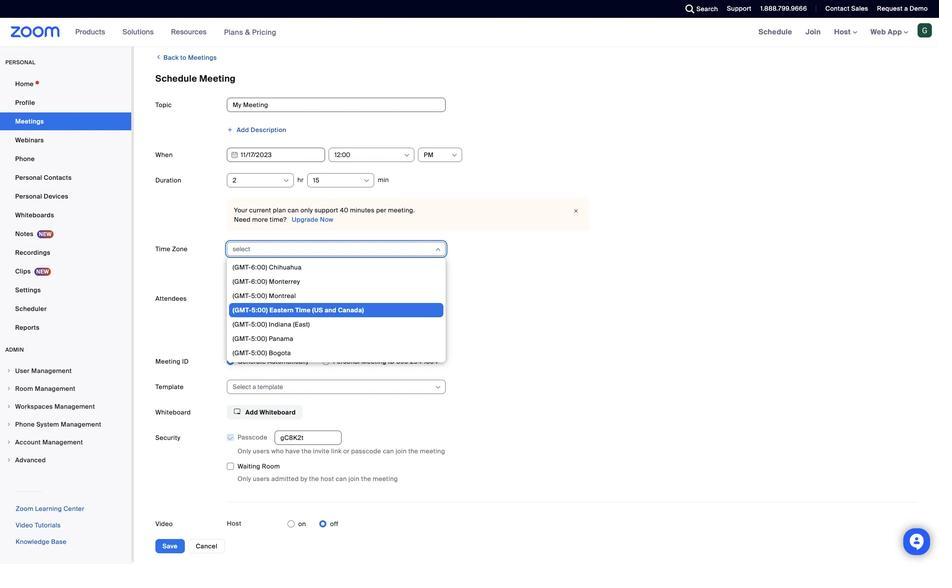 Task type: describe. For each thing, give the bounding box(es) containing it.
upgrade today link
[[411, 15, 457, 23]]

personal devices
[[15, 193, 68, 201]]

contacts
[[44, 174, 72, 182]]

whiteboard inside add whiteboard button
[[260, 409, 296, 417]]

template
[[156, 384, 184, 392]]

video tutorials link
[[16, 522, 61, 530]]

1 horizontal spatial meeting
[[373, 476, 398, 484]]

phone link
[[0, 150, 131, 168]]

host
[[321, 476, 334, 484]]

support
[[728, 4, 752, 13]]

support
[[315, 206, 339, 214]]

recordings
[[15, 249, 50, 257]]

(gmt-6:00) chihuahua
[[233, 264, 302, 272]]

passcode
[[351, 448, 381, 456]]

link
[[331, 448, 342, 456]]

assistant!
[[132, 15, 161, 23]]

who
[[272, 448, 284, 456]]

1.888.799.9666 button up the schedule link
[[761, 4, 808, 13]]

cost.
[[394, 15, 409, 23]]

0 vertical spatial meetings
[[188, 54, 217, 62]]

pm button
[[424, 148, 451, 162]]

1354
[[424, 358, 438, 366]]

personal
[[5, 59, 36, 66]]

home
[[15, 80, 34, 88]]

enable
[[247, 314, 268, 322]]

(gmt- for (gmt-5:00) panama
[[233, 335, 251, 343]]

6:00) for chihuahua
[[251, 264, 268, 272]]

id inside 'option group'
[[388, 358, 395, 366]]

right image for room
[[6, 387, 12, 392]]

meetings navigation
[[752, 18, 940, 47]]

after
[[318, 335, 332, 343]]

profile
[[15, 99, 35, 107]]

video tutorials
[[16, 522, 61, 530]]

products button
[[75, 18, 109, 46]]

phone for phone
[[15, 155, 35, 163]]

(gmt-6:00) monterrey
[[233, 278, 300, 286]]

personal meeting id 595 294 1354
[[333, 358, 438, 366]]

bogota
[[269, 349, 291, 357]]

before
[[283, 335, 303, 343]]

meeting id option group
[[227, 355, 918, 369]]

phone for phone system management
[[15, 421, 35, 429]]

1 whiteboard from the left
[[156, 409, 191, 417]]

join link
[[799, 18, 828, 46]]

user management
[[15, 367, 72, 375]]

panama
[[269, 335, 294, 343]]

meet zoom ai companion, your new ai assistant! upgrade to zoom one pro and get access to ai companion at no additional cost. upgrade today
[[11, 15, 457, 23]]

now
[[320, 216, 334, 224]]

1 id from the left
[[182, 358, 189, 366]]

15
[[313, 177, 320, 185]]

continuous
[[269, 314, 304, 322]]

video for video tutorials
[[16, 522, 33, 530]]

5:00) for bogota
[[251, 349, 267, 357]]

add image
[[227, 127, 233, 133]]

1 vertical spatial and
[[325, 307, 337, 315]]

users for admitted
[[253, 476, 270, 484]]

back to meetings
[[162, 54, 217, 62]]

demo
[[910, 4, 929, 13]]

one
[[218, 15, 231, 23]]

settings link
[[0, 282, 131, 299]]

(gmt-5:00) panama
[[233, 335, 294, 343]]

knowledge base link
[[16, 538, 67, 547]]

only users admitted by the host can join the meeting
[[238, 476, 398, 484]]

2 vertical spatial can
[[336, 476, 347, 484]]

have inside the enable continuous meeting chat added attendees will have access to the meeting group chat before and after the meeting.
[[312, 325, 327, 333]]

5:00) for montreal
[[251, 292, 267, 300]]

solutions button
[[123, 18, 158, 46]]

generate
[[238, 358, 266, 366]]

get
[[258, 15, 268, 23]]

off
[[330, 521, 339, 529]]

profile link
[[0, 94, 131, 112]]

user
[[15, 367, 30, 375]]

workspaces management
[[15, 403, 95, 411]]

request a demo
[[878, 4, 929, 13]]

(gmt- for (gmt-5:00) montreal
[[233, 292, 251, 300]]

(gmt- for (gmt-5:00) indiana (east)
[[233, 321, 251, 329]]

on
[[299, 521, 306, 529]]

personal for personal meeting id 595 294 1354
[[333, 358, 360, 366]]

management down workspaces management menu item
[[61, 421, 101, 429]]

host inside meetings navigation
[[835, 27, 853, 37]]

pro
[[233, 15, 243, 23]]

whiteboards
[[15, 211, 54, 219]]

meeting up 'template'
[[156, 358, 181, 366]]

zoom left one
[[199, 15, 216, 23]]

description
[[251, 126, 287, 134]]

meeting up personal meeting id 595 294 1354
[[371, 325, 396, 333]]

automatically
[[268, 358, 309, 366]]

595
[[397, 358, 409, 366]]

(gmt- for (gmt-6:00) monterrey
[[233, 278, 251, 286]]

search
[[697, 5, 719, 13]]

banner containing products
[[0, 18, 940, 47]]

to left companion in the top left of the page
[[293, 15, 299, 23]]

clips
[[15, 268, 31, 276]]

(gmt-5:00) eastern time (us and canada)
[[233, 307, 364, 315]]

minutes
[[350, 206, 375, 214]]

product information navigation
[[69, 18, 283, 47]]

waiting
[[238, 463, 260, 471]]

devices
[[44, 193, 68, 201]]

(gmt- for (gmt-5:00) eastern time (us and canada)
[[233, 307, 252, 315]]

&
[[245, 27, 250, 37]]

schedule meeting
[[156, 73, 236, 84]]

meetings inside "link"
[[15, 118, 44, 126]]

2 horizontal spatial upgrade
[[411, 15, 438, 23]]

select meeting template text field
[[233, 381, 434, 394]]

web app
[[871, 27, 903, 37]]

contact sales
[[826, 4, 869, 13]]

meeting. inside your current plan can only support 40 minutes per meeting. need more time? upgrade now
[[388, 206, 415, 214]]

your
[[234, 206, 248, 214]]

upgrade now link
[[290, 216, 334, 224]]

(us
[[313, 307, 323, 315]]

app
[[888, 27, 903, 37]]

0 horizontal spatial chat
[[267, 335, 282, 343]]

close image
[[571, 207, 582, 216]]

0 horizontal spatial host
[[227, 520, 242, 528]]

monterrey
[[269, 278, 300, 286]]

by
[[301, 476, 308, 484]]

meet zoom ai companion, footer
[[0, 4, 940, 34]]

to inside the enable continuous meeting chat added attendees will have access to the meeting group chat before and after the meeting.
[[352, 325, 358, 333]]

only for only users who have the invite link or passcode can join the meeting
[[238, 448, 251, 456]]

recurring meeting
[[238, 270, 294, 278]]

pm
[[424, 151, 434, 159]]

management for workspaces management
[[55, 403, 95, 411]]

When text field
[[227, 148, 325, 162]]

personal for personal contacts
[[15, 174, 42, 182]]

2
[[233, 177, 237, 185]]

3 ai from the left
[[301, 15, 307, 23]]

scheduler link
[[0, 300, 131, 318]]

1 vertical spatial show options image
[[363, 177, 370, 185]]

show options image for 2
[[283, 177, 290, 185]]

admin menu menu
[[0, 363, 131, 470]]

personal contacts link
[[0, 169, 131, 187]]

only users who have the invite link or passcode can join the meeting
[[238, 448, 445, 456]]

(east)
[[293, 321, 310, 329]]

6:00) for monterrey
[[251, 278, 268, 286]]

Topic text field
[[227, 98, 446, 112]]

left image
[[156, 53, 162, 62]]



Task type: vqa. For each thing, say whether or not it's contained in the screenshot.
(East)
yes



Task type: locate. For each thing, give the bounding box(es) containing it.
5:00) down added
[[251, 335, 267, 343]]

personal up 'personal devices'
[[15, 174, 42, 182]]

add whiteboard
[[244, 409, 296, 417]]

3 right image from the top
[[6, 422, 12, 428]]

upgrade inside your current plan can only support 40 minutes per meeting. need more time? upgrade now
[[292, 216, 319, 224]]

workspaces
[[15, 403, 53, 411]]

zoom learning center link
[[16, 505, 84, 513]]

2 horizontal spatial and
[[325, 307, 337, 315]]

show options image left hr
[[283, 177, 290, 185]]

0 vertical spatial host
[[835, 27, 853, 37]]

profile picture image
[[918, 23, 933, 38]]

show options image down 1354 at the left of page
[[435, 384, 442, 392]]

1 horizontal spatial host
[[835, 27, 853, 37]]

2 horizontal spatial ai
[[301, 15, 307, 23]]

host option group
[[288, 518, 339, 532]]

zoom up 'zoom logo'
[[28, 15, 46, 23]]

(gmt- for (gmt-6:00) chihuahua
[[233, 264, 251, 272]]

1 vertical spatial show options image
[[283, 177, 290, 185]]

1 horizontal spatial and
[[305, 335, 316, 343]]

contact sales link
[[819, 0, 871, 18], [826, 4, 869, 13]]

1 vertical spatial only
[[238, 476, 251, 484]]

add
[[237, 126, 249, 134], [246, 409, 258, 417]]

whiteboard up passcode
[[260, 409, 296, 417]]

home link
[[0, 75, 131, 93]]

access right "get"
[[269, 15, 291, 23]]

1 horizontal spatial access
[[328, 325, 350, 333]]

group
[[247, 335, 266, 343]]

zoom up video tutorials link at the bottom left of page
[[16, 505, 33, 513]]

1 vertical spatial join
[[349, 476, 360, 484]]

1 vertical spatial chat
[[267, 335, 282, 343]]

0 horizontal spatial can
[[288, 206, 299, 214]]

5:00) down (gmt-6:00) monterrey
[[251, 292, 267, 300]]

right image
[[6, 404, 12, 410]]

can right passcode
[[383, 448, 394, 456]]

6:00) up (gmt-6:00) monterrey
[[251, 264, 268, 272]]

join right passcode
[[396, 448, 407, 456]]

advanced
[[15, 457, 46, 465]]

5 (gmt- from the top
[[233, 321, 251, 329]]

only for only users admitted by the host can join the meeting
[[238, 476, 251, 484]]

none text field inside security group
[[275, 431, 342, 446]]

meeting inside 'option group'
[[362, 358, 387, 366]]

2 right image from the top
[[6, 387, 12, 392]]

(gmt- up (gmt-6:00) monterrey
[[233, 264, 251, 272]]

and down will
[[305, 335, 316, 343]]

support link
[[721, 0, 754, 18], [728, 4, 752, 13]]

phone inside personal menu menu
[[15, 155, 35, 163]]

personal menu menu
[[0, 75, 131, 338]]

management up workspaces management
[[35, 385, 75, 393]]

companion,
[[56, 15, 94, 23]]

add for add whiteboard
[[246, 409, 258, 417]]

0 horizontal spatial id
[[182, 358, 189, 366]]

add right add image
[[237, 126, 249, 134]]

have right who
[[286, 448, 300, 456]]

phone system management menu item
[[0, 416, 131, 433]]

have inside security group
[[286, 448, 300, 456]]

schedule for schedule meeting
[[156, 73, 197, 84]]

0 vertical spatial phone
[[15, 155, 35, 163]]

0 vertical spatial schedule
[[759, 27, 793, 37]]

workspaces management menu item
[[0, 399, 131, 416]]

(gmt- up added
[[233, 307, 252, 315]]

whiteboard
[[156, 409, 191, 417], [260, 409, 296, 417]]

meeting
[[199, 73, 236, 84], [306, 314, 331, 322], [371, 325, 396, 333], [156, 358, 181, 366], [362, 358, 387, 366]]

advanced menu item
[[0, 452, 131, 469]]

to up resources
[[191, 15, 197, 23]]

id up 'template'
[[182, 358, 189, 366]]

join
[[806, 27, 821, 37]]

show options image
[[404, 152, 411, 159], [363, 177, 370, 185]]

and right the (us
[[325, 307, 337, 315]]

management inside menu item
[[42, 439, 83, 447]]

5:00) for panama
[[251, 335, 267, 343]]

base
[[51, 538, 67, 547]]

1 horizontal spatial upgrade
[[292, 216, 319, 224]]

0 horizontal spatial room
[[15, 385, 33, 393]]

show options image
[[451, 152, 458, 159], [283, 177, 290, 185], [435, 384, 442, 392]]

schedule down back
[[156, 73, 197, 84]]

0 vertical spatial users
[[253, 448, 270, 456]]

clips link
[[0, 263, 131, 281]]

zoom logo image
[[11, 26, 60, 38]]

2 id from the left
[[388, 358, 395, 366]]

1 horizontal spatial whiteboard
[[260, 409, 296, 417]]

0 horizontal spatial whiteboard
[[156, 409, 191, 417]]

5:00) up generate
[[251, 349, 267, 357]]

add up passcode
[[246, 409, 258, 417]]

need
[[234, 216, 251, 224]]

1.888.799.9666 button
[[754, 0, 810, 18], [761, 4, 808, 13]]

personal for personal devices
[[15, 193, 42, 201]]

1 horizontal spatial chat
[[333, 314, 347, 322]]

1 phone from the top
[[15, 155, 35, 163]]

0 vertical spatial meeting.
[[388, 206, 415, 214]]

1 vertical spatial schedule
[[156, 73, 197, 84]]

id left 595
[[388, 358, 395, 366]]

0 horizontal spatial ai
[[48, 15, 54, 23]]

2 6:00) from the top
[[251, 278, 268, 286]]

right image for user
[[6, 369, 12, 374]]

recurring
[[238, 270, 268, 278]]

video
[[156, 521, 173, 529], [16, 522, 33, 530]]

right image left advanced
[[6, 458, 12, 463]]

meeting.
[[388, 206, 415, 214], [346, 335, 372, 343]]

whiteboard down 'template'
[[156, 409, 191, 417]]

user management menu item
[[0, 363, 131, 380]]

5 right image from the top
[[6, 458, 12, 463]]

chat down "attendees" on the bottom left of the page
[[267, 335, 282, 343]]

1 horizontal spatial time
[[295, 307, 311, 315]]

users for who
[[253, 448, 270, 456]]

personal inside meeting id 'option group'
[[333, 358, 360, 366]]

(gmt- for (gmt-5:00) bogota
[[233, 349, 251, 357]]

5:00) for indiana
[[251, 321, 267, 329]]

notes link
[[0, 225, 131, 243]]

phone down webinars
[[15, 155, 35, 163]]

1 horizontal spatial room
[[262, 463, 280, 471]]

management for room management
[[35, 385, 75, 393]]

zoom learning center
[[16, 505, 84, 513]]

(gmt- up "group"
[[233, 321, 251, 329]]

meeting. right per
[[388, 206, 415, 214]]

2 vertical spatial meeting
[[373, 476, 398, 484]]

and left "get"
[[245, 15, 256, 23]]

2 button
[[233, 174, 282, 187]]

2 horizontal spatial show options image
[[451, 152, 458, 159]]

ai left companion in the top left of the page
[[301, 15, 307, 23]]

search button
[[679, 0, 721, 18]]

1 horizontal spatial show options image
[[404, 152, 411, 159]]

tutorials
[[35, 522, 61, 530]]

select time zone text field
[[233, 243, 434, 256]]

0 horizontal spatial have
[[286, 448, 300, 456]]

products
[[75, 27, 105, 37]]

None text field
[[275, 431, 342, 446]]

2 vertical spatial personal
[[333, 358, 360, 366]]

(gmt-5:00) montreal
[[233, 292, 296, 300]]

select start time text field
[[335, 148, 403, 162]]

1 horizontal spatial show options image
[[435, 384, 442, 392]]

meeting. inside the enable continuous meeting chat added attendees will have access to the meeting group chat before and after the meeting.
[[346, 335, 372, 343]]

1 vertical spatial meeting.
[[346, 335, 372, 343]]

chat right the (us
[[333, 314, 347, 322]]

ai up 'zoom logo'
[[48, 15, 54, 23]]

1 users from the top
[[253, 448, 270, 456]]

0 vertical spatial add
[[237, 126, 249, 134]]

management up room management
[[31, 367, 72, 375]]

host button
[[835, 27, 858, 37]]

0 vertical spatial access
[[269, 15, 291, 23]]

schedule for schedule
[[759, 27, 793, 37]]

webinars link
[[0, 131, 131, 149]]

join
[[396, 448, 407, 456], [349, 476, 360, 484]]

time left zone
[[156, 245, 170, 253]]

1 horizontal spatial have
[[312, 325, 327, 333]]

(gmt-5:00) bogota
[[233, 349, 291, 357]]

management for user management
[[31, 367, 72, 375]]

right image inside 'phone system management' menu item
[[6, 422, 12, 428]]

1 (gmt- from the top
[[233, 264, 251, 272]]

0 horizontal spatial join
[[349, 476, 360, 484]]

upgrade down only
[[292, 216, 319, 224]]

learning
[[35, 505, 62, 513]]

no
[[353, 15, 361, 23]]

join right host
[[349, 476, 360, 484]]

waiting room
[[238, 463, 280, 471]]

to right back
[[180, 54, 187, 62]]

room down who
[[262, 463, 280, 471]]

personal contacts
[[15, 174, 72, 182]]

security
[[156, 434, 180, 443]]

1 vertical spatial have
[[286, 448, 300, 456]]

0 vertical spatial show options image
[[404, 152, 411, 159]]

schedule down 1.888.799.9666
[[759, 27, 793, 37]]

at
[[345, 15, 351, 23]]

passcode
[[238, 434, 268, 442]]

0 horizontal spatial upgrade
[[163, 15, 189, 23]]

1.888.799.9666 button up 'join'
[[754, 0, 810, 18]]

banner
[[0, 18, 940, 47]]

7 (gmt- from the top
[[233, 349, 251, 357]]

right image
[[6, 369, 12, 374], [6, 387, 12, 392], [6, 422, 12, 428], [6, 440, 12, 446], [6, 458, 12, 463]]

phone up "account"
[[15, 421, 35, 429]]

2 phone from the top
[[15, 421, 35, 429]]

request a demo link
[[871, 0, 940, 18], [878, 4, 929, 13]]

room management menu item
[[0, 381, 131, 398]]

plans
[[224, 27, 243, 37]]

2 only from the top
[[238, 476, 251, 484]]

notes
[[15, 230, 34, 238]]

show options image left 'pm'
[[404, 152, 411, 159]]

1 horizontal spatial meetings
[[188, 54, 217, 62]]

resources
[[171, 27, 207, 37]]

294
[[410, 358, 422, 366]]

6 (gmt- from the top
[[233, 335, 251, 343]]

0 vertical spatial time
[[156, 245, 170, 253]]

5:00)
[[251, 292, 267, 300], [252, 307, 268, 315], [251, 321, 267, 329], [251, 335, 267, 343], [251, 349, 267, 357]]

meeting. down canada)
[[346, 335, 372, 343]]

access up after
[[328, 325, 350, 333]]

upgrade up resources
[[163, 15, 189, 23]]

and inside the enable continuous meeting chat added attendees will have access to the meeting group chat before and after the meeting.
[[305, 335, 316, 343]]

admitted
[[272, 476, 299, 484]]

0 vertical spatial and
[[245, 15, 256, 23]]

0 vertical spatial join
[[396, 448, 407, 456]]

2 ai from the left
[[124, 15, 130, 23]]

1 horizontal spatial join
[[396, 448, 407, 456]]

video up "save" button
[[156, 521, 173, 529]]

1 vertical spatial room
[[262, 463, 280, 471]]

room inside security group
[[262, 463, 280, 471]]

new
[[110, 15, 122, 23]]

2 (gmt- from the top
[[233, 278, 251, 286]]

time up (east)
[[295, 307, 311, 315]]

1 horizontal spatial can
[[336, 476, 347, 484]]

1 horizontal spatial ai
[[124, 15, 130, 23]]

generate automatically
[[238, 358, 309, 366]]

access inside the enable continuous meeting chat added attendees will have access to the meeting group chat before and after the meeting.
[[328, 325, 350, 333]]

right image left "account"
[[6, 440, 12, 446]]

account management menu item
[[0, 434, 131, 451]]

phone system management
[[15, 421, 101, 429]]

2 horizontal spatial meeting
[[420, 448, 445, 456]]

4 (gmt- from the top
[[233, 307, 252, 315]]

1 vertical spatial add
[[246, 409, 258, 417]]

1 right image from the top
[[6, 369, 12, 374]]

show options image right pm dropdown button
[[451, 152, 458, 159]]

ai right new
[[124, 15, 130, 23]]

1 vertical spatial meeting
[[420, 448, 445, 456]]

2 users from the top
[[253, 476, 270, 484]]

settings
[[15, 286, 41, 294]]

0 vertical spatial personal
[[15, 174, 42, 182]]

video for video
[[156, 521, 173, 529]]

1 horizontal spatial id
[[388, 358, 395, 366]]

time
[[156, 245, 170, 253], [295, 307, 311, 315]]

schedule link
[[752, 18, 799, 46]]

management down room management menu item at the left bottom of the page
[[55, 403, 95, 411]]

right image left user
[[6, 369, 12, 374]]

show options image for pm
[[451, 152, 458, 159]]

5:00) for eastern
[[252, 307, 268, 315]]

0 vertical spatial meeting
[[269, 270, 294, 278]]

1 vertical spatial meetings
[[15, 118, 44, 126]]

1 vertical spatial personal
[[15, 193, 42, 201]]

5:00) down (gmt-5:00) montreal
[[252, 307, 268, 315]]

meetings up webinars
[[15, 118, 44, 126]]

0 horizontal spatial show options image
[[283, 177, 290, 185]]

2 vertical spatial and
[[305, 335, 316, 343]]

right image inside account management menu item
[[6, 440, 12, 446]]

room down user
[[15, 385, 33, 393]]

recordings link
[[0, 244, 131, 262]]

personal up the whiteboards in the top left of the page
[[15, 193, 42, 201]]

0 horizontal spatial time
[[156, 245, 170, 253]]

1 vertical spatial 6:00)
[[251, 278, 268, 286]]

eastern
[[270, 307, 294, 315]]

right image for account
[[6, 440, 12, 446]]

1 vertical spatial access
[[328, 325, 350, 333]]

users up the waiting room
[[253, 448, 270, 456]]

back
[[164, 54, 179, 62]]

can inside your current plan can only support 40 minutes per meeting. need more time? upgrade now
[[288, 206, 299, 214]]

right image down right icon at the bottom left of the page
[[6, 422, 12, 428]]

only down waiting
[[238, 476, 251, 484]]

(gmt- down added
[[233, 335, 251, 343]]

access inside the "meet zoom ai companion," footer
[[269, 15, 291, 23]]

0 horizontal spatial meeting.
[[346, 335, 372, 343]]

meeting left 595
[[362, 358, 387, 366]]

4 right image from the top
[[6, 440, 12, 446]]

phone
[[15, 155, 35, 163], [15, 421, 35, 429]]

upgrade right "cost."
[[411, 15, 438, 23]]

personal up 'select meeting template' text box
[[333, 358, 360, 366]]

hide options image
[[435, 246, 442, 253]]

scheduler
[[15, 305, 47, 313]]

plans & pricing
[[224, 27, 277, 37]]

1 6:00) from the top
[[251, 264, 268, 272]]

right image inside advanced menu item
[[6, 458, 12, 463]]

today
[[439, 15, 457, 23]]

only up waiting
[[238, 448, 251, 456]]

meetings link
[[0, 113, 131, 130]]

to down canada)
[[352, 325, 358, 333]]

management up advanced menu item
[[42, 439, 83, 447]]

room inside menu item
[[15, 385, 33, 393]]

your current plan can only support 40 minutes per meeting. need more time? upgrade now
[[234, 206, 415, 224]]

topic
[[156, 101, 172, 109]]

1 vertical spatial phone
[[15, 421, 35, 429]]

have up after
[[312, 325, 327, 333]]

1 horizontal spatial meeting.
[[388, 206, 415, 214]]

to
[[191, 15, 197, 23], [293, 15, 299, 23], [180, 54, 187, 62], [352, 325, 358, 333]]

(gmt- up (gmt-5:00) montreal
[[233, 278, 251, 286]]

and
[[245, 15, 256, 23], [325, 307, 337, 315], [305, 335, 316, 343]]

1 vertical spatial host
[[227, 520, 242, 528]]

a
[[905, 4, 909, 13]]

meeting up will
[[306, 314, 331, 322]]

can left only
[[288, 206, 299, 214]]

3 (gmt- from the top
[[233, 292, 251, 300]]

0 vertical spatial have
[[312, 325, 327, 333]]

0 horizontal spatial meetings
[[15, 118, 44, 126]]

hr
[[298, 176, 304, 184]]

1 vertical spatial can
[[383, 448, 394, 456]]

video up knowledge
[[16, 522, 33, 530]]

show options image left min
[[363, 177, 370, 185]]

management for account management
[[42, 439, 83, 447]]

knowledge
[[16, 538, 50, 547]]

1 only from the top
[[238, 448, 251, 456]]

can right host
[[336, 476, 347, 484]]

2 whiteboard from the left
[[260, 409, 296, 417]]

6:00) up (gmt-5:00) montreal
[[251, 278, 268, 286]]

(gmt- down recurring at the top left of the page
[[233, 292, 251, 300]]

0 vertical spatial room
[[15, 385, 33, 393]]

or
[[343, 448, 350, 456]]

min
[[378, 176, 389, 184]]

1 ai from the left
[[48, 15, 54, 23]]

invite
[[313, 448, 330, 456]]

0 horizontal spatial schedule
[[156, 73, 197, 84]]

attendees
[[268, 325, 299, 333]]

when
[[156, 151, 173, 159]]

and inside the "meet zoom ai companion," footer
[[245, 15, 256, 23]]

0 vertical spatial chat
[[333, 314, 347, 322]]

schedule inside meetings navigation
[[759, 27, 793, 37]]

reports
[[15, 324, 40, 332]]

canada)
[[338, 307, 364, 315]]

meetings up schedule meeting
[[188, 54, 217, 62]]

your
[[95, 15, 108, 23]]

0 horizontal spatial meeting
[[269, 270, 294, 278]]

1 vertical spatial users
[[253, 476, 270, 484]]

(gmt- up generate
[[233, 349, 251, 357]]

0 vertical spatial can
[[288, 206, 299, 214]]

meeting down back to meetings
[[199, 73, 236, 84]]

5:00) up "group"
[[251, 321, 267, 329]]

0 vertical spatial only
[[238, 448, 251, 456]]

0 vertical spatial show options image
[[451, 152, 458, 159]]

right image up right icon at the bottom left of the page
[[6, 387, 12, 392]]

0 vertical spatial 6:00)
[[251, 264, 268, 272]]

right image for phone
[[6, 422, 12, 428]]

users down the waiting room
[[253, 476, 270, 484]]

zoom
[[28, 15, 46, 23], [199, 15, 216, 23], [16, 505, 33, 513]]

1 horizontal spatial video
[[156, 521, 173, 529]]

1 horizontal spatial schedule
[[759, 27, 793, 37]]

phone inside menu item
[[15, 421, 35, 429]]

1 vertical spatial time
[[295, 307, 311, 315]]

0 horizontal spatial video
[[16, 522, 33, 530]]

add for add description
[[237, 126, 249, 134]]

right image inside user management menu item
[[6, 369, 12, 374]]

right image inside room management menu item
[[6, 387, 12, 392]]

2 vertical spatial show options image
[[435, 384, 442, 392]]

current
[[249, 206, 271, 214]]

0 horizontal spatial show options image
[[363, 177, 370, 185]]

0 horizontal spatial access
[[269, 15, 291, 23]]

2 horizontal spatial can
[[383, 448, 394, 456]]

security group
[[227, 431, 918, 485]]

0 horizontal spatial and
[[245, 15, 256, 23]]



